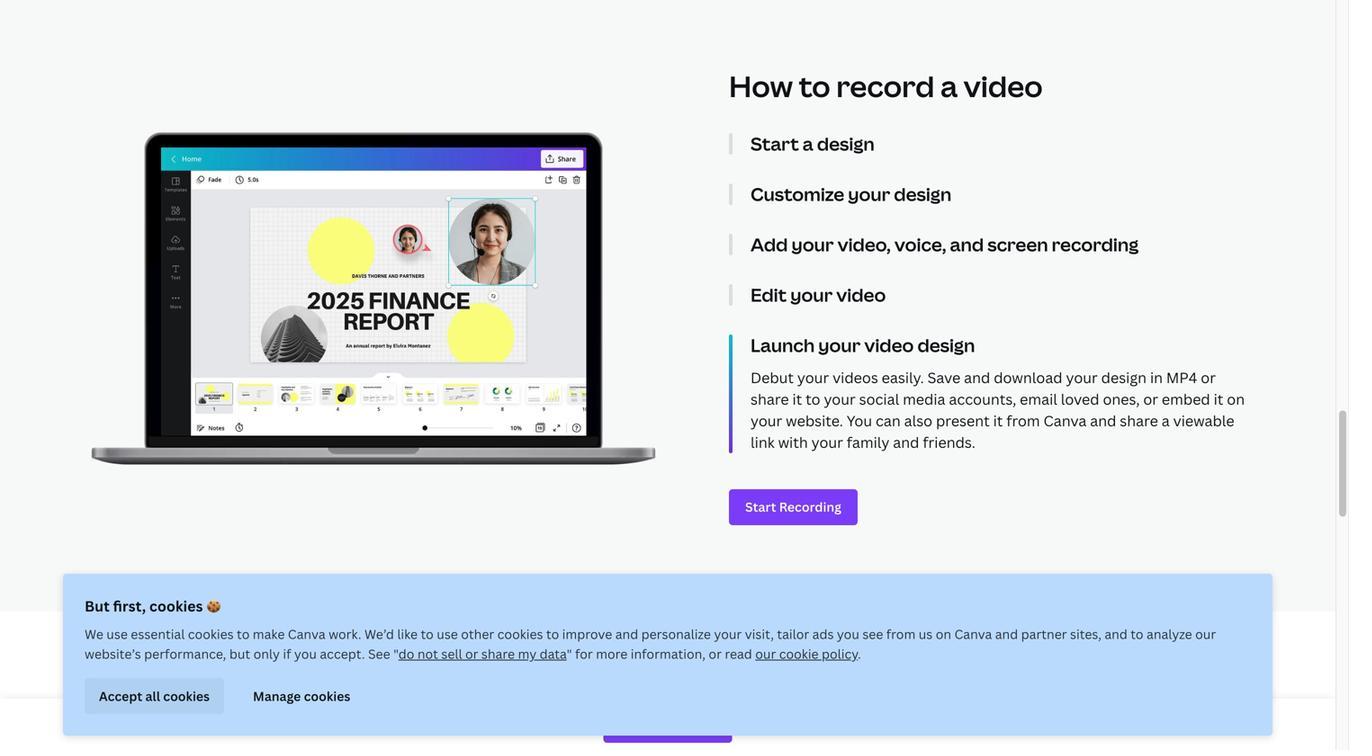 Task type: describe. For each thing, give the bounding box(es) containing it.
accept.
[[320, 646, 365, 663]]

we'd
[[365, 626, 394, 643]]

cookies inside button
[[163, 688, 210, 705]]

cookies up my
[[498, 626, 543, 643]]

personalize
[[642, 626, 711, 643]]

only
[[254, 646, 280, 663]]

do not sell or share my data " for more information, or read our cookie policy .
[[399, 646, 862, 663]]

and up browser
[[764, 723, 787, 740]]

design up customize your design
[[817, 131, 875, 156]]

microphone
[[1154, 723, 1227, 740]]

present
[[936, 411, 990, 431]]

start
[[751, 131, 799, 156]]

and up the accounts,
[[965, 368, 991, 388]]

your up videos
[[819, 333, 861, 358]]

or down privacy
[[779, 742, 792, 751]]

more
[[596, 646, 628, 663]]

partner
[[1022, 626, 1068, 643]]

2 " from the left
[[567, 646, 572, 663]]

condition?
[[614, 742, 679, 751]]

social
[[860, 390, 900, 409]]

save
[[928, 368, 961, 388]]

ads
[[813, 626, 834, 643]]

launch your video design
[[751, 333, 976, 358]]

analyze
[[1147, 626, 1193, 643]]

to inside the debut your videos easily. save and download your design in mp4 or share it to your social media accounts, email loved ones, or embed it on your website. you can also present it from canva and share a viewable link with your family and friends.
[[806, 390, 821, 409]]

manage cookies
[[253, 688, 351, 705]]

data inside firstly, double-check the data and privacy settings on your laptop or mac. is your webcam and microphone in good condition? is your browser or desktop app allowed to access them for recording? set it up, then create
[[734, 723, 761, 740]]

embed
[[1162, 390, 1211, 409]]

firstly,
[[581, 723, 621, 740]]

first,
[[113, 597, 146, 616]]

on inside we use essential cookies to make canva work. we'd like to use other cookies to improve and personalize your visit, tailor ads you see from us on canva and partner sites, and to analyze our website's performance, but only if you accept. see "
[[936, 626, 952, 643]]

privacy
[[790, 723, 835, 740]]

tailor
[[777, 626, 810, 643]]

but
[[229, 646, 250, 663]]

our cookie policy link
[[756, 646, 858, 663]]

add your video, voice, and screen recording button
[[751, 232, 1246, 257]]

or up them
[[982, 723, 995, 740]]

to inside firstly, double-check the data and privacy settings on your laptop or mac. is your webcam and microphone in good condition? is your browser or desktop app allowed to access them for recording? set it up, then create
[[924, 742, 937, 751]]

and down ones,
[[1091, 411, 1117, 431]]

mp4
[[1167, 368, 1198, 388]]

do
[[399, 646, 415, 663]]

can
[[876, 411, 901, 431]]

but
[[85, 597, 110, 616]]

video,
[[838, 232, 891, 257]]

asked
[[254, 669, 341, 708]]

app
[[847, 742, 870, 751]]

your up video,
[[848, 182, 891, 207]]

or right ones,
[[1144, 390, 1159, 409]]

and right "voice,"
[[950, 232, 984, 257]]

and left partner
[[996, 626, 1019, 643]]

design up "voice,"
[[894, 182, 952, 207]]

do not sell or share my data link
[[399, 646, 567, 663]]

1 use from the left
[[107, 626, 128, 643]]

set
[[1108, 742, 1128, 751]]

webcam
[[1074, 723, 1125, 740]]

manage
[[253, 688, 301, 705]]

your right debut
[[798, 368, 830, 388]]

your inside we use essential cookies to make canva work. we'd like to use other cookies to improve and personalize your visit, tailor ads you see from us on canva and partner sites, and to analyze our website's performance, but only if you accept. see "
[[714, 626, 742, 643]]

download
[[994, 368, 1063, 388]]

customize your design button
[[751, 182, 1246, 207]]

you
[[847, 411, 873, 431]]

launch your video design button
[[751, 333, 1246, 358]]

0 horizontal spatial our
[[756, 646, 776, 663]]

on inside the debut your videos easily. save and download your design in mp4 or share it to your social media accounts, email loved ones, or embed it on your website. you can also present it from canva and share a viewable link with your family and friends.
[[1228, 390, 1245, 409]]

1 horizontal spatial is
[[1030, 723, 1040, 740]]

from inside the debut your videos easily. save and download your design in mp4 or share it to your social media accounts, email loved ones, or embed it on your website. you can also present it from canva and share a viewable link with your family and friends.
[[1007, 411, 1041, 431]]

and up up,
[[1128, 723, 1151, 740]]

we use essential cookies to make canva work. we'd like to use other cookies to improve and personalize your visit, tailor ads you see from us on canva and partner sites, and to analyze our website's performance, but only if you accept. see "
[[85, 626, 1217, 663]]

make
[[253, 626, 285, 643]]

double-
[[624, 723, 672, 740]]

email
[[1020, 390, 1058, 409]]

accept all cookies button
[[85, 679, 224, 715]]

your down the
[[695, 742, 723, 751]]

voice,
[[895, 232, 947, 257]]

and right sites,
[[1105, 626, 1128, 643]]

it down the accounts,
[[994, 411, 1003, 431]]

your up link
[[751, 411, 783, 431]]

2 vertical spatial share
[[482, 646, 515, 663]]

manage cookies button
[[239, 679, 365, 715]]

link
[[751, 433, 775, 452]]

friends.
[[923, 433, 976, 452]]

loved
[[1061, 390, 1100, 409]]

2 use from the left
[[437, 626, 458, 643]]

visit,
[[745, 626, 774, 643]]

my
[[518, 646, 537, 663]]

media
[[903, 390, 946, 409]]

on inside firstly, double-check the data and privacy settings on your laptop or mac. is your webcam and microphone in good condition? is your browser or desktop app allowed to access them for recording? set it up, then create
[[889, 723, 905, 740]]

all
[[145, 688, 160, 705]]

access
[[940, 742, 981, 751]]

website.
[[786, 411, 844, 431]]

how to record yourself image
[[161, 147, 586, 437]]

see
[[368, 646, 390, 663]]

it up 'website.'
[[793, 390, 803, 409]]

video for edit your video
[[837, 283, 886, 307]]

to right like at bottom
[[421, 626, 434, 643]]

cookies inside 'button'
[[304, 688, 351, 705]]

mac.
[[998, 723, 1027, 740]]

1 horizontal spatial a
[[941, 67, 958, 106]]

how
[[729, 67, 793, 106]]

laptop
[[939, 723, 979, 740]]

your up "allowed"
[[908, 723, 936, 740]]

allowed
[[873, 742, 921, 751]]



Task type: locate. For each thing, give the bounding box(es) containing it.
see
[[863, 626, 884, 643]]

cookies
[[149, 597, 203, 616], [188, 626, 234, 643], [498, 626, 543, 643], [163, 688, 210, 705], [304, 688, 351, 705]]

1 horizontal spatial data
[[734, 723, 761, 740]]

browser
[[726, 742, 776, 751]]

your up read on the bottom
[[714, 626, 742, 643]]

2 horizontal spatial a
[[1162, 411, 1170, 431]]

us
[[919, 626, 933, 643]]

2 horizontal spatial on
[[1228, 390, 1245, 409]]

or right sell
[[466, 646, 479, 663]]

use up website's
[[107, 626, 128, 643]]

our right analyze
[[1196, 626, 1217, 643]]

frequently
[[90, 669, 248, 708]]

to left analyze
[[1131, 626, 1144, 643]]

to right how
[[799, 67, 831, 106]]

and down also
[[893, 433, 920, 452]]

up,
[[1142, 742, 1161, 751]]

on up "allowed"
[[889, 723, 905, 740]]

1 vertical spatial data
[[734, 723, 761, 740]]

on up viewable
[[1228, 390, 1245, 409]]

family
[[847, 433, 890, 452]]

sites,
[[1071, 626, 1102, 643]]

canva down loved
[[1044, 411, 1087, 431]]

video up "launch your video design"
[[837, 283, 886, 307]]

your up recording?
[[1043, 723, 1071, 740]]

1 horizontal spatial in
[[1230, 723, 1242, 740]]

in inside the debut your videos easily. save and download your design in mp4 or share it to your social media accounts, email loved ones, or embed it on your website. you can also present it from canva and share a viewable link with your family and friends.
[[1151, 368, 1163, 388]]

1 horizontal spatial for
[[1019, 742, 1036, 751]]

0 vertical spatial our
[[1196, 626, 1217, 643]]

video for launch your video design
[[865, 333, 914, 358]]

from left us
[[887, 626, 916, 643]]

ones,
[[1103, 390, 1140, 409]]

settings
[[838, 723, 886, 740]]

0 vertical spatial share
[[751, 390, 789, 409]]

our inside we use essential cookies to make canva work. we'd like to use other cookies to improve and personalize your visit, tailor ads you see from us on canva and partner sites, and to analyze our website's performance, but only if you accept. see "
[[1196, 626, 1217, 643]]

2 vertical spatial a
[[1162, 411, 1170, 431]]

for down improve
[[575, 646, 593, 663]]

0 horizontal spatial for
[[575, 646, 593, 663]]

1 vertical spatial our
[[756, 646, 776, 663]]

and up do not sell or share my data " for more information, or read our cookie policy .
[[616, 626, 639, 643]]

1 horizontal spatial canva
[[955, 626, 993, 643]]

videos
[[833, 368, 879, 388]]

2 horizontal spatial share
[[1120, 411, 1159, 431]]

not
[[418, 646, 438, 663]]

desktop
[[795, 742, 844, 751]]

improve
[[562, 626, 613, 643]]

from inside we use essential cookies to make canva work. we'd like to use other cookies to improve and personalize your visit, tailor ads you see from us on canva and partner sites, and to analyze our website's performance, but only if you accept. see "
[[887, 626, 916, 643]]

is
[[1030, 723, 1040, 740], [682, 742, 692, 751]]

🍪
[[206, 597, 221, 616]]

1 vertical spatial share
[[1120, 411, 1159, 431]]

you up policy
[[837, 626, 860, 643]]

1 vertical spatial for
[[1019, 742, 1036, 751]]

to up but
[[237, 626, 250, 643]]

performance,
[[144, 646, 226, 663]]

to left 'access' at the right bottom
[[924, 742, 937, 751]]

it
[[793, 390, 803, 409], [1214, 390, 1224, 409], [994, 411, 1003, 431], [1131, 742, 1139, 751]]

1 " from the left
[[394, 646, 399, 663]]

1 vertical spatial a
[[803, 131, 814, 156]]

or left read on the bottom
[[709, 646, 722, 663]]

share
[[751, 390, 789, 409], [1120, 411, 1159, 431], [482, 646, 515, 663]]

data right my
[[540, 646, 567, 663]]

launch
[[751, 333, 815, 358]]

1 horizontal spatial our
[[1196, 626, 1217, 643]]

to left improve
[[547, 626, 559, 643]]

1 horizontal spatial you
[[837, 626, 860, 643]]

also
[[905, 411, 933, 431]]

for inside firstly, double-check the data and privacy settings on your laptop or mac. is your webcam and microphone in good condition? is your browser or desktop app allowed to access them for recording? set it up, then create
[[1019, 742, 1036, 751]]

design up "save"
[[918, 333, 976, 358]]

like
[[397, 626, 418, 643]]

questions
[[90, 705, 236, 744]]

edit your video button
[[751, 283, 1246, 307]]

information,
[[631, 646, 706, 663]]

0 horizontal spatial canva
[[288, 626, 326, 643]]

work.
[[329, 626, 362, 643]]

but first, cookies 🍪
[[85, 597, 221, 616]]

video
[[964, 67, 1043, 106], [837, 283, 886, 307], [865, 333, 914, 358]]

it inside firstly, double-check the data and privacy settings on your laptop or mac. is your webcam and microphone in good condition? is your browser or desktop app allowed to access them for recording? set it up, then create
[[1131, 742, 1139, 751]]

easily.
[[882, 368, 925, 388]]

1 vertical spatial you
[[294, 646, 317, 663]]

2 horizontal spatial canva
[[1044, 411, 1087, 431]]

1 horizontal spatial share
[[751, 390, 789, 409]]

0 vertical spatial video
[[964, 67, 1043, 106]]

use up sell
[[437, 626, 458, 643]]

for down 'mac.'
[[1019, 742, 1036, 751]]

0 vertical spatial you
[[837, 626, 860, 643]]

2 vertical spatial on
[[889, 723, 905, 740]]

accept
[[99, 688, 142, 705]]

your down 'website.'
[[812, 433, 844, 452]]

data
[[540, 646, 567, 663], [734, 723, 761, 740]]

to up 'website.'
[[806, 390, 821, 409]]

record
[[837, 67, 935, 106]]

website's
[[85, 646, 141, 663]]

accept all cookies
[[99, 688, 210, 705]]

sell
[[442, 646, 462, 663]]

canva inside the debut your videos easily. save and download your design in mp4 or share it to your social media accounts, email loved ones, or embed it on your website. you can also present it from canva and share a viewable link with your family and friends.
[[1044, 411, 1087, 431]]

0 horizontal spatial a
[[803, 131, 814, 156]]

the
[[710, 723, 731, 740]]

a right start
[[803, 131, 814, 156]]

and
[[950, 232, 984, 257], [965, 368, 991, 388], [1091, 411, 1117, 431], [893, 433, 920, 452], [616, 626, 639, 643], [996, 626, 1019, 643], [1105, 626, 1128, 643], [764, 723, 787, 740], [1128, 723, 1151, 740]]

0 vertical spatial for
[[575, 646, 593, 663]]

cookies down the accept.
[[304, 688, 351, 705]]

customize your design
[[751, 182, 952, 207]]

debut
[[751, 368, 794, 388]]

" right see
[[394, 646, 399, 663]]

on right us
[[936, 626, 952, 643]]

0 horizontal spatial data
[[540, 646, 567, 663]]

0 vertical spatial data
[[540, 646, 567, 663]]

customize
[[751, 182, 845, 207]]

1 vertical spatial video
[[837, 283, 886, 307]]

share down other
[[482, 646, 515, 663]]

design up ones,
[[1102, 368, 1147, 388]]

recording
[[1052, 232, 1139, 257]]

with
[[779, 433, 808, 452]]

" down improve
[[567, 646, 572, 663]]

a right record in the top right of the page
[[941, 67, 958, 106]]

2 vertical spatial video
[[865, 333, 914, 358]]

0 vertical spatial is
[[1030, 723, 1040, 740]]

cookies right all
[[163, 688, 210, 705]]

check
[[672, 723, 707, 740]]

add your video, voice, and screen recording
[[751, 232, 1139, 257]]

viewable
[[1174, 411, 1235, 431]]

0 vertical spatial from
[[1007, 411, 1041, 431]]

0 horizontal spatial use
[[107, 626, 128, 643]]

for
[[575, 646, 593, 663], [1019, 742, 1036, 751]]

start a design button
[[751, 131, 1246, 156]]

canva right us
[[955, 626, 993, 643]]

if
[[283, 646, 291, 663]]

it up viewable
[[1214, 390, 1224, 409]]

frequently asked questions
[[90, 669, 341, 744]]

your down videos
[[824, 390, 856, 409]]

good
[[581, 742, 611, 751]]

canva
[[1044, 411, 1087, 431], [288, 626, 326, 643], [955, 626, 993, 643]]

design inside the debut your videos easily. save and download your design in mp4 or share it to your social media accounts, email loved ones, or embed it on your website. you can also present it from canva and share a viewable link with your family and friends.
[[1102, 368, 1147, 388]]

or
[[1201, 368, 1216, 388], [1144, 390, 1159, 409], [466, 646, 479, 663], [709, 646, 722, 663], [982, 723, 995, 740], [779, 742, 792, 751]]

cookies down "🍪"
[[188, 626, 234, 643]]

video up easily.
[[865, 333, 914, 358]]

in inside firstly, double-check the data and privacy settings on your laptop or mac. is your webcam and microphone in good condition? is your browser or desktop app allowed to access them for recording? set it up, then create
[[1230, 723, 1242, 740]]

it left up,
[[1131, 742, 1139, 751]]

from
[[1007, 411, 1041, 431], [887, 626, 916, 643]]

0 horizontal spatial is
[[682, 742, 692, 751]]

how to record a video
[[729, 67, 1043, 106]]

accounts,
[[949, 390, 1017, 409]]

from down email
[[1007, 411, 1041, 431]]

add
[[751, 232, 788, 257]]

1 vertical spatial is
[[682, 742, 692, 751]]

debut your videos easily. save and download your design in mp4 or share it to your social media accounts, email loved ones, or embed it on your website. you can also present it from canva and share a viewable link with your family and friends.
[[751, 368, 1245, 452]]

in
[[1151, 368, 1163, 388], [1230, 723, 1242, 740]]

0 horizontal spatial share
[[482, 646, 515, 663]]

your up loved
[[1067, 368, 1098, 388]]

cookie
[[780, 646, 819, 663]]

to
[[799, 67, 831, 106], [806, 390, 821, 409], [237, 626, 250, 643], [421, 626, 434, 643], [547, 626, 559, 643], [1131, 626, 1144, 643], [924, 742, 937, 751]]

them
[[984, 742, 1016, 751]]

cookies up essential
[[149, 597, 203, 616]]

screen
[[988, 232, 1049, 257]]

in up create
[[1230, 723, 1242, 740]]

0 horizontal spatial on
[[889, 723, 905, 740]]

1 horizontal spatial "
[[567, 646, 572, 663]]

1 vertical spatial from
[[887, 626, 916, 643]]

read
[[725, 646, 753, 663]]

a down embed
[[1162, 411, 1170, 431]]

share down debut
[[751, 390, 789, 409]]

0 horizontal spatial "
[[394, 646, 399, 663]]

0 horizontal spatial from
[[887, 626, 916, 643]]

is right 'mac.'
[[1030, 723, 1040, 740]]

canva up if on the bottom left of the page
[[288, 626, 326, 643]]

1 horizontal spatial on
[[936, 626, 952, 643]]

or right mp4
[[1201, 368, 1216, 388]]

data up browser
[[734, 723, 761, 740]]

" inside we use essential cookies to make canva work. we'd like to use other cookies to improve and personalize your visit, tailor ads you see from us on canva and partner sites, and to analyze our website's performance, but only if you accept. see "
[[394, 646, 399, 663]]

in left mp4
[[1151, 368, 1163, 388]]

0 vertical spatial in
[[1151, 368, 1163, 388]]

is down check
[[682, 742, 692, 751]]

your right edit
[[791, 283, 833, 307]]

share down ones,
[[1120, 411, 1159, 431]]

your right add on the right top of page
[[792, 232, 834, 257]]

recording?
[[1040, 742, 1105, 751]]

0 horizontal spatial in
[[1151, 368, 1163, 388]]

you right if on the bottom left of the page
[[294, 646, 317, 663]]

other
[[461, 626, 495, 643]]

video up "start a design" dropdown button
[[964, 67, 1043, 106]]

1 horizontal spatial from
[[1007, 411, 1041, 431]]

0 vertical spatial a
[[941, 67, 958, 106]]

edit your video
[[751, 283, 886, 307]]

use
[[107, 626, 128, 643], [437, 626, 458, 643]]

edit
[[751, 283, 787, 307]]

0 horizontal spatial you
[[294, 646, 317, 663]]

1 vertical spatial in
[[1230, 723, 1242, 740]]

0 vertical spatial on
[[1228, 390, 1245, 409]]

a inside the debut your videos easily. save and download your design in mp4 or share it to your social media accounts, email loved ones, or embed it on your website. you can also present it from canva and share a viewable link with your family and friends.
[[1162, 411, 1170, 431]]

1 horizontal spatial use
[[437, 626, 458, 643]]

firstly, double-check the data and privacy settings on your laptop or mac. is your webcam and microphone in good condition? is your browser or desktop app allowed to access them for recording? set it up, then create 
[[581, 723, 1244, 751]]

1 vertical spatial on
[[936, 626, 952, 643]]

start a design
[[751, 131, 875, 156]]

policy
[[822, 646, 858, 663]]

our down 'visit,'
[[756, 646, 776, 663]]

we
[[85, 626, 103, 643]]



Task type: vqa. For each thing, say whether or not it's contained in the screenshot.
Forward
no



